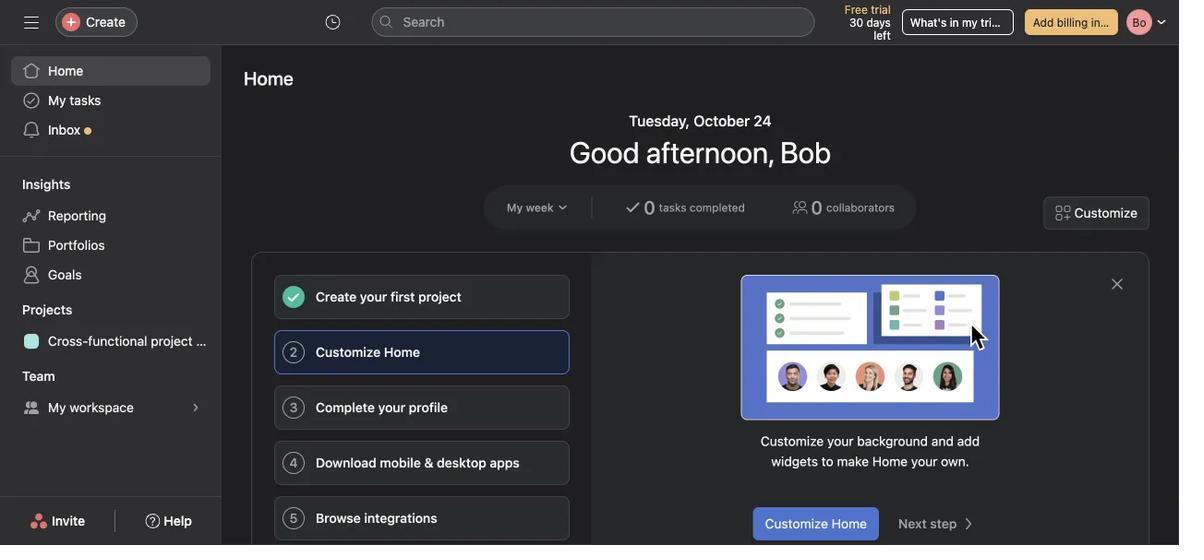 Task type: locate. For each thing, give the bounding box(es) containing it.
create inside popup button
[[86, 14, 126, 30]]

background
[[857, 434, 928, 449]]

2 vertical spatial my
[[48, 400, 66, 416]]

your left first project
[[360, 290, 387, 305]]

october
[[694, 112, 750, 130]]

your up the make
[[828, 434, 854, 449]]

0 for tasks completed
[[644, 197, 656, 218]]

afternoon,
[[646, 135, 774, 170]]

invite button
[[18, 505, 97, 539]]

0 horizontal spatial create
[[86, 14, 126, 30]]

desktop apps
[[437, 456, 520, 471]]

0 horizontal spatial 0
[[644, 197, 656, 218]]

1 horizontal spatial create
[[316, 290, 357, 305]]

free trial 30 days left
[[845, 3, 891, 42]]

project
[[151, 334, 193, 349]]

customize button
[[1044, 197, 1150, 230]]

1 vertical spatial customize
[[761, 434, 824, 449]]

to
[[822, 454, 834, 470]]

my for my week
[[507, 201, 523, 214]]

make
[[837, 454, 869, 470]]

trial?
[[981, 16, 1007, 29]]

1 vertical spatial your
[[828, 434, 854, 449]]

my left week
[[507, 201, 523, 214]]

create
[[86, 14, 126, 30], [316, 290, 357, 305]]

1 vertical spatial my
[[507, 201, 523, 214]]

2 horizontal spatial your
[[912, 454, 938, 470]]

functional
[[88, 334, 147, 349]]

1 vertical spatial create
[[316, 290, 357, 305]]

1 0 from the left
[[644, 197, 656, 218]]

customize your background and add widgets to make home your own.
[[761, 434, 980, 470]]

reporting link
[[11, 201, 211, 231]]

home
[[48, 63, 83, 79], [244, 67, 294, 89], [873, 454, 908, 470], [832, 517, 867, 532]]

insights button
[[0, 175, 71, 194]]

completed
[[690, 201, 745, 214]]

0 vertical spatial create
[[86, 14, 126, 30]]

what's in my trial?
[[911, 16, 1007, 29]]

1 horizontal spatial your
[[828, 434, 854, 449]]

create up home link
[[86, 14, 126, 30]]

add billing info
[[1033, 16, 1111, 29]]

home inside customize your background and add widgets to make home your own.
[[873, 454, 908, 470]]

0 vertical spatial your
[[360, 290, 387, 305]]

portfolios link
[[11, 231, 211, 260]]

cross-functional project plan
[[48, 334, 222, 349]]

create up customize home
[[316, 290, 357, 305]]

0 left the "collaborators"
[[811, 197, 823, 218]]

tasks up 'inbox'
[[70, 93, 101, 108]]

cross-functional project plan link
[[11, 327, 222, 357]]

0
[[644, 197, 656, 218], [811, 197, 823, 218]]

0 vertical spatial customize
[[1075, 206, 1138, 221]]

1 horizontal spatial tasks
[[659, 201, 687, 214]]

customize home button
[[753, 508, 879, 541]]

1 horizontal spatial 0
[[811, 197, 823, 218]]

2 vertical spatial your
[[912, 454, 938, 470]]

first project
[[391, 290, 462, 305]]

tasks left completed
[[659, 201, 687, 214]]

inbox link
[[11, 115, 211, 145]]

my up 'inbox'
[[48, 93, 66, 108]]

your for background
[[828, 434, 854, 449]]

help button
[[133, 505, 204, 539]]

help
[[164, 514, 192, 529]]

0 horizontal spatial tasks
[[70, 93, 101, 108]]

customize down widgets
[[765, 517, 828, 532]]

search button
[[372, 7, 815, 37]]

complete your profile
[[316, 400, 448, 416]]

add
[[1033, 16, 1054, 29]]

my
[[48, 93, 66, 108], [507, 201, 523, 214], [48, 400, 66, 416]]

my down team
[[48, 400, 66, 416]]

0 left tasks completed
[[644, 197, 656, 218]]

my tasks
[[48, 93, 101, 108]]

cross-
[[48, 334, 88, 349]]

customize inside customize your background and add widgets to make home your own.
[[761, 434, 824, 449]]

hide sidebar image
[[24, 15, 39, 30]]

history image
[[326, 15, 340, 30]]

next step
[[899, 517, 957, 532]]

my inside teams element
[[48, 400, 66, 416]]

plan
[[196, 334, 222, 349]]

2 vertical spatial customize
[[765, 517, 828, 532]]

inbox
[[48, 122, 80, 138]]

portfolios
[[48, 238, 105, 253]]

create for create your first project
[[316, 290, 357, 305]]

team button
[[0, 368, 55, 386]]

your
[[360, 290, 387, 305], [828, 434, 854, 449], [912, 454, 938, 470]]

your profile
[[378, 400, 448, 416]]

your down and
[[912, 454, 938, 470]]

tasks
[[70, 93, 101, 108], [659, 201, 687, 214]]

tuesday,
[[629, 112, 690, 130]]

customize
[[1075, 206, 1138, 221], [761, 434, 824, 449], [765, 517, 828, 532]]

invite
[[52, 514, 85, 529]]

my tasks link
[[11, 86, 211, 115]]

my inside global 'element'
[[48, 93, 66, 108]]

what's in my trial? button
[[902, 9, 1014, 35]]

teams element
[[0, 360, 222, 427]]

projects
[[22, 303, 72, 318]]

0 horizontal spatial your
[[360, 290, 387, 305]]

0 vertical spatial tasks
[[70, 93, 101, 108]]

my inside dropdown button
[[507, 201, 523, 214]]

global element
[[0, 45, 222, 156]]

0 vertical spatial my
[[48, 93, 66, 108]]

customize up widgets
[[761, 434, 824, 449]]

customize up the close icon
[[1075, 206, 1138, 221]]

widgets
[[772, 454, 818, 470]]

projects button
[[0, 301, 72, 320]]

2 0 from the left
[[811, 197, 823, 218]]

projects element
[[0, 294, 222, 360]]

add
[[958, 434, 980, 449]]

insights element
[[0, 168, 222, 294]]



Task type: vqa. For each thing, say whether or not it's contained in the screenshot.
Customize Home
yes



Task type: describe. For each thing, give the bounding box(es) containing it.
home inside global 'element'
[[48, 63, 83, 79]]

my for my tasks
[[48, 93, 66, 108]]

create your first project
[[316, 290, 462, 305]]

download mobile & desktop apps
[[316, 456, 520, 471]]

5
[[290, 511, 298, 526]]

my workspace link
[[11, 393, 211, 423]]

step
[[930, 517, 957, 532]]

customize home
[[765, 517, 867, 532]]

create for create
[[86, 14, 126, 30]]

tasks completed
[[659, 201, 745, 214]]

what's
[[911, 16, 947, 29]]

insights
[[22, 177, 71, 192]]

your for first project
[[360, 290, 387, 305]]

search
[[403, 14, 445, 30]]

customize for customize home
[[765, 517, 828, 532]]

next
[[899, 517, 927, 532]]

close image
[[1110, 277, 1125, 292]]

add billing info button
[[1025, 9, 1119, 35]]

&
[[424, 456, 434, 471]]

mobile
[[380, 456, 421, 471]]

free
[[845, 3, 868, 16]]

home inside button
[[832, 517, 867, 532]]

my week button
[[499, 195, 577, 221]]

30
[[850, 16, 864, 29]]

see details, my workspace image
[[190, 403, 201, 414]]

complete
[[316, 400, 375, 416]]

reporting
[[48, 208, 106, 224]]

my workspace
[[48, 400, 134, 416]]

goals
[[48, 267, 82, 283]]

next step button
[[887, 508, 988, 541]]

bob
[[780, 135, 831, 170]]

workspace
[[70, 400, 134, 416]]

0 for collaborators
[[811, 197, 823, 218]]

customize for customize
[[1075, 206, 1138, 221]]

customize for customize your background and add widgets to make home your own.
[[761, 434, 824, 449]]

4
[[290, 456, 298, 471]]

trial
[[871, 3, 891, 16]]

tuesday, october 24 good afternoon, bob
[[570, 112, 831, 170]]

tasks inside global 'element'
[[70, 93, 101, 108]]

week
[[526, 201, 554, 214]]

browse integrations
[[316, 511, 437, 526]]

my
[[962, 16, 978, 29]]

billing
[[1057, 16, 1088, 29]]

and
[[932, 434, 954, 449]]

24
[[754, 112, 772, 130]]

customize home
[[316, 345, 420, 360]]

3
[[290, 400, 298, 416]]

download
[[316, 456, 377, 471]]

good
[[570, 135, 640, 170]]

home link
[[11, 56, 211, 86]]

create button
[[55, 7, 138, 37]]

info
[[1092, 16, 1111, 29]]

my week
[[507, 201, 554, 214]]

left
[[874, 29, 891, 42]]

collaborators
[[827, 201, 895, 214]]

team
[[22, 369, 55, 384]]

own.
[[941, 454, 970, 470]]

1 vertical spatial tasks
[[659, 201, 687, 214]]

my for my workspace
[[48, 400, 66, 416]]

search list box
[[372, 7, 815, 37]]

2
[[290, 345, 298, 360]]

in
[[950, 16, 959, 29]]

goals link
[[11, 260, 211, 290]]

days
[[867, 16, 891, 29]]



